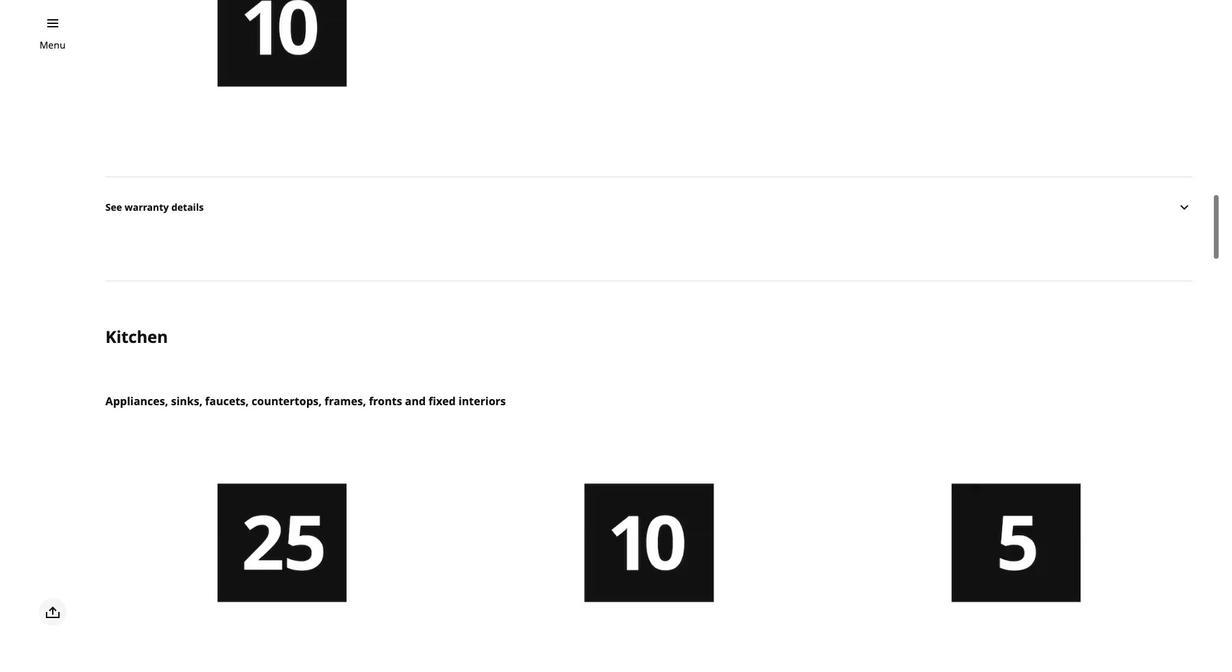 Task type: locate. For each thing, give the bounding box(es) containing it.
sinks,
[[171, 394, 202, 409]]

countertops,
[[252, 394, 322, 409]]

kitchen
[[105, 326, 168, 348]]

frames,
[[325, 394, 366, 409]]

details
[[171, 201, 204, 214]]

see
[[105, 201, 122, 214]]

black square with a white image
[[105, 0, 459, 127], [105, 444, 459, 643], [472, 444, 826, 643], [839, 444, 1193, 643]]

appliances,
[[105, 394, 168, 409]]

and
[[405, 394, 426, 409]]

fixed
[[429, 394, 456, 409]]

interiors
[[459, 394, 506, 409]]

fronts
[[369, 394, 402, 409]]

faucets,
[[205, 394, 249, 409]]



Task type: describe. For each thing, give the bounding box(es) containing it.
warranty
[[125, 201, 169, 214]]

appliances, sinks, faucets, countertops, frames, fronts and fixed interiors
[[105, 394, 506, 409]]

see warranty details button
[[105, 177, 1193, 237]]

menu button
[[40, 38, 66, 53]]

menu
[[40, 38, 66, 51]]

see warranty details
[[105, 201, 204, 214]]



Task type: vqa. For each thing, say whether or not it's contained in the screenshot.
'create'
no



